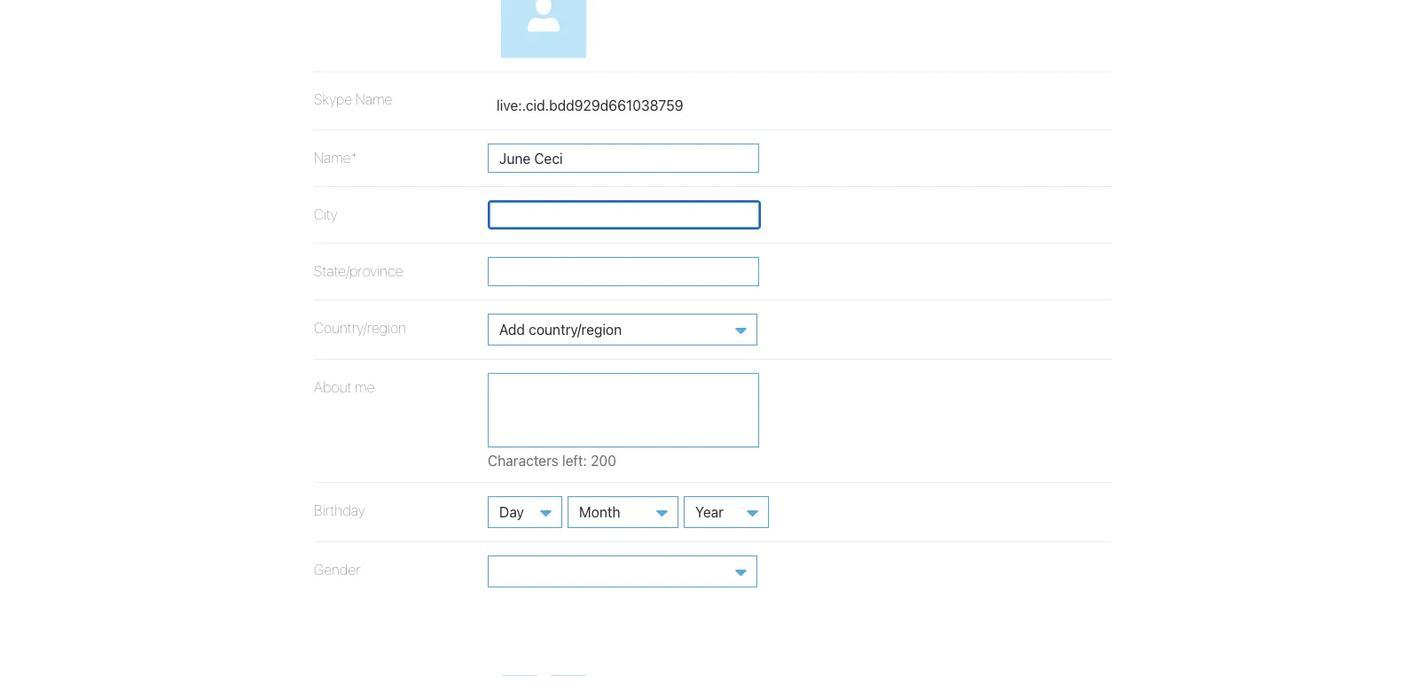 Task type: vqa. For each thing, say whether or not it's contained in the screenshot.
Skype
yes



Task type: describe. For each thing, give the bounding box(es) containing it.
City text field
[[488, 200, 761, 230]]

country/region
[[314, 319, 406, 336]]

about
[[314, 379, 352, 395]]

year
[[695, 504, 724, 521]]

about me
[[314, 379, 375, 395]]

200
[[591, 452, 616, 469]]

live:.cid.bdd929d661038759
[[497, 97, 683, 114]]

month
[[579, 504, 620, 521]]

left:
[[562, 452, 587, 469]]

gender
[[314, 561, 361, 578]]



Task type: locate. For each thing, give the bounding box(es) containing it.
day
[[499, 504, 524, 521]]

add country/region
[[499, 321, 622, 338]]

name
[[355, 91, 392, 108]]

name*
[[314, 149, 358, 166]]

About me text field
[[488, 373, 759, 448]]

Name* text field
[[488, 143, 759, 173]]

state/province
[[314, 262, 403, 279]]

add
[[499, 321, 525, 338]]

me
[[355, 379, 375, 395]]

status containing characters left:
[[488, 452, 699, 469]]

characters left: 200
[[488, 452, 616, 469]]

status
[[488, 452, 699, 469]]

skype name
[[314, 91, 392, 108]]

skype
[[314, 91, 352, 108]]

country/region
[[529, 321, 622, 338]]

birthday
[[314, 502, 365, 519]]

characters
[[488, 452, 559, 469]]

State/province text field
[[488, 257, 759, 286]]

city
[[314, 206, 338, 222]]



